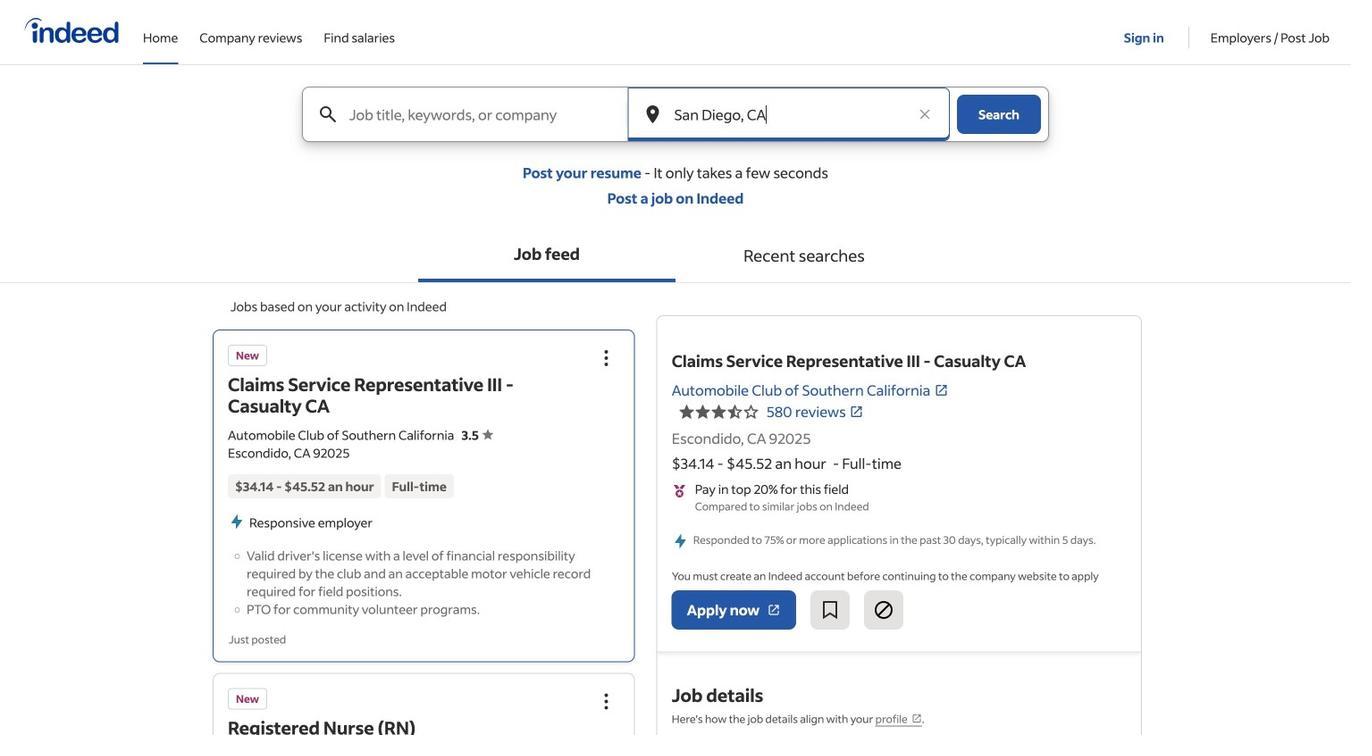 Task type: locate. For each thing, give the bounding box(es) containing it.
not interested image
[[873, 600, 895, 621]]

Edit location text field
[[671, 88, 907, 141]]

None search field
[[288, 87, 1064, 164]]

3.5 out of 5 stars image
[[679, 401, 760, 423]]

save this job image
[[820, 600, 841, 621]]

tab list
[[0, 229, 1352, 283]]

job actions for registered nurse (rn) is collapsed image
[[596, 691, 617, 713]]

main content
[[0, 87, 1352, 736]]



Task type: describe. For each thing, give the bounding box(es) containing it.
clear location input image
[[916, 105, 934, 123]]

job preferences (opens in a new window) image
[[912, 714, 922, 725]]

automobile club of southern california (opens in a new tab) image
[[934, 383, 949, 398]]

search: Job title, keywords, or company text field
[[346, 88, 625, 141]]

job actions for claims service representative iii - casualty ca is collapsed image
[[596, 348, 617, 369]]

3.5 out of five stars rating image
[[462, 427, 493, 443]]

3.5 out of 5 stars. link to 580 reviews company ratings (opens in a new tab) image
[[850, 405, 864, 419]]

apply now (opens in a new tab) image
[[767, 604, 781, 618]]



Task type: vqa. For each thing, say whether or not it's contained in the screenshot.
Job actions for Regulatory Affairs Associate - IRB is collapsed 'Icon'
no



